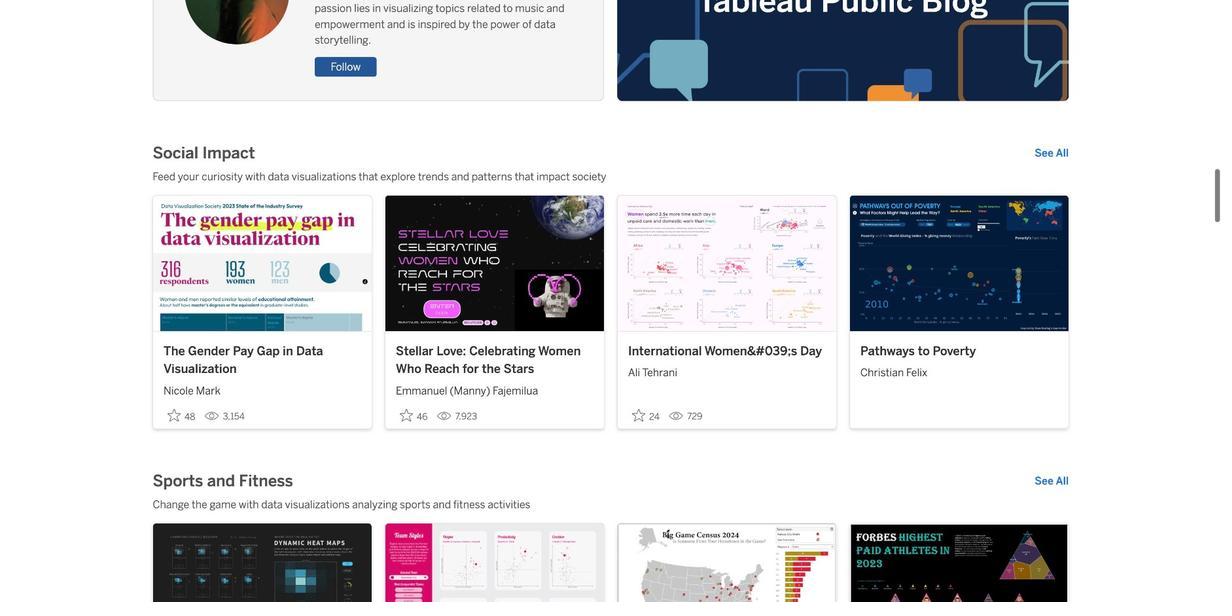 Task type: vqa. For each thing, say whether or not it's contained in the screenshot.
the left ADD FAVORITE button
yes



Task type: describe. For each thing, give the bounding box(es) containing it.
see all sports and fitness element
[[1035, 474, 1069, 489]]

social impact heading
[[153, 143, 255, 164]]

3 add favorite button from the left
[[629, 405, 664, 426]]

see all social impact element
[[1035, 146, 1069, 161]]

feed your curiosity with data visualizations that explore trends and patterns that impact society element
[[153, 169, 1069, 185]]

1 add favorite button from the left
[[164, 405, 199, 426]]

sports and fitness heading
[[153, 471, 293, 492]]

change the game with data visualizations analyzing sports and fitness activities element
[[153, 497, 1069, 513]]



Task type: locate. For each thing, give the bounding box(es) containing it.
1 add favorite image from the left
[[168, 409, 181, 422]]

workbook thumbnail image
[[153, 196, 372, 331], [386, 196, 604, 331], [618, 196, 837, 331], [850, 196, 1069, 331], [153, 524, 372, 602], [386, 524, 604, 602], [618, 524, 837, 602], [850, 524, 1069, 602]]

2 add favorite button from the left
[[396, 405, 432, 426]]

1 horizontal spatial add favorite button
[[396, 405, 432, 426]]

0 horizontal spatial add favorite image
[[168, 409, 181, 422]]

1 horizontal spatial add favorite image
[[632, 409, 646, 422]]

add favorite image
[[168, 409, 181, 422], [632, 409, 646, 422]]

add favorite image
[[400, 409, 413, 422]]

0 horizontal spatial add favorite button
[[164, 405, 199, 426]]

2 add favorite image from the left
[[632, 409, 646, 422]]

Add Favorite button
[[164, 405, 199, 426], [396, 405, 432, 426], [629, 405, 664, 426]]

2 horizontal spatial add favorite button
[[629, 405, 664, 426]]



